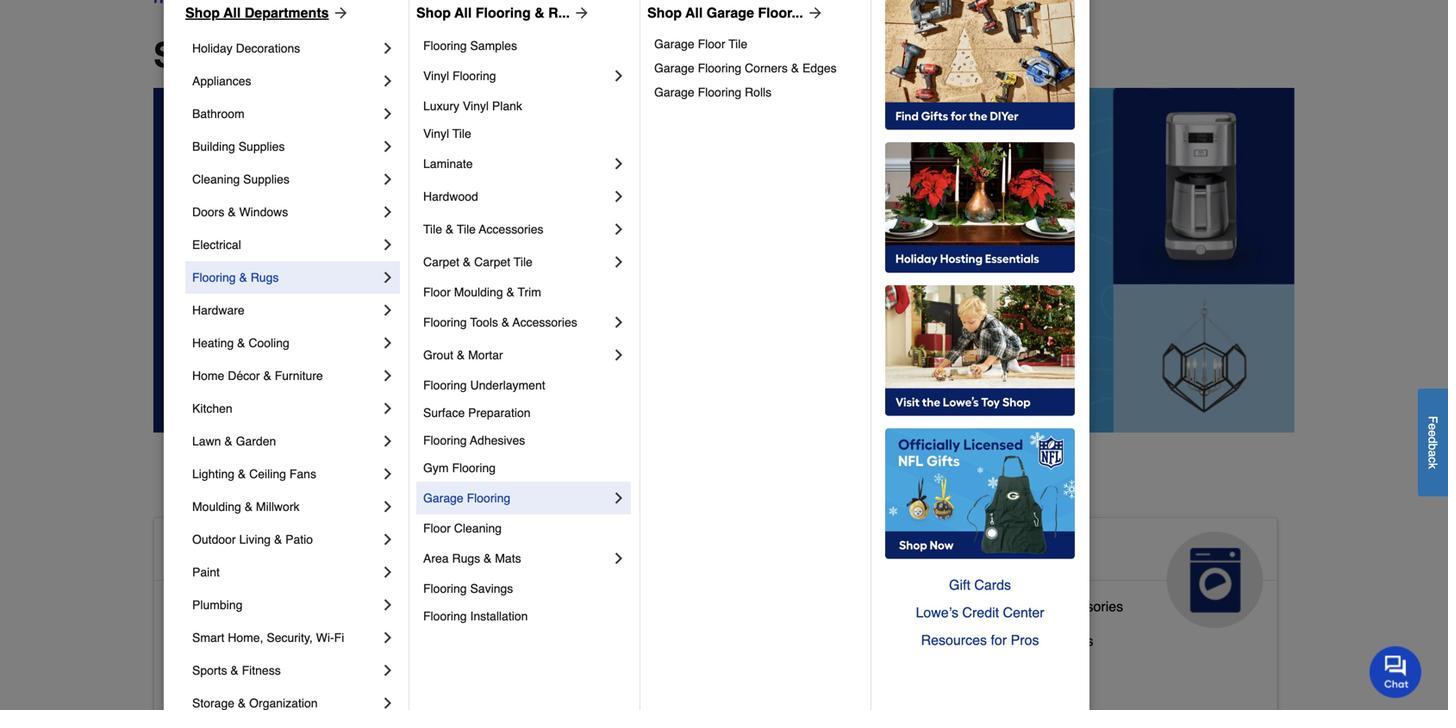 Task type: describe. For each thing, give the bounding box(es) containing it.
chevron right image for home décor & furniture
[[379, 367, 397, 385]]

pet beds, houses, & furniture link
[[552, 657, 739, 691]]

tile down luxury vinyl plank
[[453, 127, 471, 141]]

& left cooling at top left
[[237, 336, 245, 350]]

garage flooring corners & edges
[[654, 61, 837, 75]]

center
[[1003, 605, 1045, 621]]

1 vertical spatial pet
[[552, 661, 573, 677]]

chevron right image for hardwood
[[610, 188, 628, 205]]

kitchen link
[[192, 392, 379, 425]]

r...
[[549, 5, 570, 21]]

trim
[[518, 285, 541, 299]]

hardwood
[[423, 190, 478, 203]]

underlayment
[[470, 379, 545, 392]]

flooring inside flooring samples "link"
[[423, 39, 467, 53]]

tools
[[470, 316, 498, 329]]

0 vertical spatial furniture
[[275, 369, 323, 383]]

shop for shop all garage floor...
[[648, 5, 682, 21]]

flooring inside flooring underlayment link
[[423, 379, 467, 392]]

0 vertical spatial rugs
[[251, 271, 279, 285]]

building
[[192, 140, 235, 153]]

resources for pros
[[921, 632, 1039, 648]]

& right "houses,"
[[670, 661, 680, 677]]

vinyl for vinyl tile
[[423, 127, 449, 141]]

chevron right image for appliances
[[379, 72, 397, 90]]

holiday
[[192, 41, 233, 55]]

plank
[[492, 99, 522, 113]]

chevron right image for sports & fitness
[[379, 662, 397, 679]]

cooling
[[249, 336, 290, 350]]

doors & windows
[[192, 205, 288, 219]]

smart
[[192, 631, 224, 645]]

flooring inside the flooring & rugs link
[[192, 271, 236, 285]]

a
[[1427, 450, 1440, 457]]

mortar
[[468, 348, 503, 362]]

flooring installation
[[423, 610, 528, 623]]

& inside "link"
[[274, 668, 283, 684]]

chevron right image for cleaning supplies
[[379, 171, 397, 188]]

vinyl flooring
[[423, 69, 496, 83]]

1 vertical spatial vinyl
[[463, 99, 489, 113]]

mats
[[495, 552, 521, 566]]

animal & pet care image
[[783, 532, 880, 628]]

holiday hosting essentials. image
[[885, 142, 1075, 273]]

& left pros
[[999, 633, 1009, 649]]

& right grout
[[457, 348, 465, 362]]

accessible bathroom
[[168, 599, 298, 615]]

& left ceiling
[[238, 467, 246, 481]]

bedroom
[[238, 633, 294, 649]]

lighting & ceiling fans
[[192, 467, 316, 481]]

electrical
[[192, 238, 241, 252]]

shop all departments link
[[185, 3, 350, 23]]

1 carpet from the left
[[423, 255, 460, 269]]

cleaning inside 'cleaning supplies' "link"
[[192, 172, 240, 186]]

accessible home image
[[399, 532, 495, 628]]

tile up floor moulding & trim link
[[514, 255, 533, 269]]

chillers
[[1048, 633, 1094, 649]]

shop for shop all flooring & r...
[[416, 5, 451, 21]]

livestock
[[552, 626, 610, 642]]

chevron right image for grout & mortar
[[610, 347, 628, 364]]

all for shop all departments
[[223, 5, 241, 21]]

& left trim
[[507, 285, 515, 299]]

find gifts for the diyer. image
[[885, 0, 1075, 130]]

f e e d b a c k
[[1427, 416, 1440, 469]]

livestock supplies
[[552, 626, 667, 642]]

arrow right image for shop all flooring & r...
[[570, 4, 591, 22]]

f e e d b a c k button
[[1418, 389, 1448, 496]]

& right décor
[[263, 369, 271, 383]]

appliances image
[[1167, 532, 1264, 628]]

chevron right image for kitchen
[[379, 400, 397, 417]]

shop all departments
[[153, 35, 512, 75]]

& right doors
[[228, 205, 236, 219]]

beverage & wine chillers
[[936, 633, 1094, 649]]

moulding & millwork
[[192, 500, 300, 514]]

departments for shop all departments
[[302, 35, 512, 75]]

home inside "link"
[[287, 668, 324, 684]]

resources for pros link
[[885, 627, 1075, 654]]

0 vertical spatial appliances link
[[192, 65, 379, 97]]

supplies for livestock supplies
[[614, 626, 667, 642]]

garden
[[236, 435, 276, 448]]

0 vertical spatial home
[[192, 369, 224, 383]]

chevron right image for flooring & rugs
[[379, 269, 397, 286]]

chevron right image for lawn & garden
[[379, 433, 397, 450]]

garage flooring link
[[423, 482, 610, 515]]

for
[[991, 632, 1007, 648]]

livestock supplies link
[[552, 622, 667, 657]]

flooring inside the gym flooring link
[[452, 461, 496, 475]]

bathroom inside bathroom link
[[192, 107, 245, 121]]

hardware
[[192, 303, 245, 317]]

accessories for tile & tile accessories
[[479, 222, 544, 236]]

pros
[[1011, 632, 1039, 648]]

doors
[[192, 205, 224, 219]]

chevron right image for electrical
[[379, 236, 397, 253]]

resources
[[921, 632, 987, 648]]

chevron right image for garage flooring
[[610, 490, 628, 507]]

tile down hardwood
[[423, 222, 442, 236]]

& down accessible bedroom link
[[231, 664, 239, 678]]

& up the floor moulding & trim
[[463, 255, 471, 269]]

doors & windows link
[[192, 196, 379, 228]]

0 vertical spatial appliances
[[192, 74, 251, 88]]

shop all flooring & r...
[[416, 5, 570, 21]]

chevron right image for smart home, security, wi-fi
[[379, 629, 397, 647]]

cards
[[975, 577, 1011, 593]]

bathroom link
[[192, 97, 379, 130]]

garage flooring
[[423, 491, 511, 505]]

surface preparation
[[423, 406, 531, 420]]

accessible bedroom link
[[168, 629, 294, 664]]

& left r...
[[535, 5, 545, 21]]

chevron right image for vinyl flooring
[[610, 67, 628, 84]]

animal & pet care
[[552, 539, 701, 594]]

adhesives
[[470, 434, 525, 447]]

flooring underlayment link
[[423, 372, 628, 399]]

& right lawn
[[224, 435, 233, 448]]

& inside animal & pet care
[[639, 539, 657, 566]]

flooring inside flooring savings link
[[423, 582, 467, 596]]

chevron right image for area rugs & mats
[[610, 550, 628, 567]]

0 vertical spatial floor
[[698, 37, 726, 51]]

smart home, security, wi-fi
[[192, 631, 344, 645]]

lowe's
[[916, 605, 959, 621]]

sports & fitness link
[[192, 654, 379, 687]]

cleaning supplies
[[192, 172, 290, 186]]

moulding & millwork link
[[192, 491, 379, 523]]

wine
[[1012, 633, 1044, 649]]

building supplies link
[[192, 130, 379, 163]]

luxury vinyl plank
[[423, 99, 522, 113]]

flooring inside garage flooring link
[[467, 491, 511, 505]]

gym
[[423, 461, 449, 475]]

flooring inside shop all flooring & r... link
[[476, 5, 531, 21]]

visit the lowe's toy shop. image
[[885, 285, 1075, 416]]

chevron right image for plumbing
[[379, 597, 397, 614]]

bathroom inside accessible bathroom link
[[238, 599, 298, 615]]

flooring tools & accessories
[[423, 316, 577, 329]]

accessible entry & home
[[168, 668, 324, 684]]

corners
[[745, 61, 788, 75]]

chevron right image for flooring tools & accessories
[[610, 314, 628, 331]]

flooring & rugs link
[[192, 261, 379, 294]]

accessible for accessible bedroom
[[168, 633, 234, 649]]

1 e from the top
[[1427, 423, 1440, 430]]

officially licensed n f l gifts. shop now. image
[[885, 429, 1075, 560]]

accessories for flooring tools & accessories
[[513, 316, 577, 329]]

arrow right image for shop all garage floor...
[[803, 4, 824, 22]]

moulding inside floor moulding & trim link
[[454, 285, 503, 299]]

accessible bedroom
[[168, 633, 294, 649]]

floor moulding & trim
[[423, 285, 541, 299]]

garage for corners
[[654, 61, 695, 75]]

1 horizontal spatial appliances link
[[923, 518, 1278, 628]]

animal
[[552, 539, 633, 566]]

patio
[[286, 533, 313, 547]]

floor for floor moulding & trim
[[423, 285, 451, 299]]

floor for floor cleaning
[[423, 522, 451, 535]]

area rugs & mats
[[423, 552, 521, 566]]

entry
[[238, 668, 270, 684]]

lowe's credit center link
[[885, 599, 1075, 627]]

kitchen
[[192, 402, 233, 416]]

chevron right image for moulding & millwork
[[379, 498, 397, 516]]

1 vertical spatial home
[[301, 539, 368, 566]]

outdoor living & patio link
[[192, 523, 379, 556]]

floor moulding & trim link
[[423, 278, 628, 306]]



Task type: vqa. For each thing, say whether or not it's contained in the screenshot.
"Open" for Open until 9 PM
no



Task type: locate. For each thing, give the bounding box(es) containing it.
flooring inside garage flooring corners & edges link
[[698, 61, 742, 75]]

0 horizontal spatial arrow right image
[[329, 4, 350, 22]]

cleaning up 'area rugs & mats' at left bottom
[[454, 522, 502, 535]]

1 vertical spatial departments
[[302, 35, 512, 75]]

flooring down electrical
[[192, 271, 236, 285]]

all for shop all departments
[[249, 35, 292, 75]]

vinyl tile link
[[423, 120, 628, 147]]

appliance
[[936, 599, 997, 615]]

floor
[[698, 37, 726, 51], [423, 285, 451, 299], [423, 522, 451, 535]]

chevron right image for lighting & ceiling fans
[[379, 466, 397, 483]]

all down shop all departments link
[[249, 35, 292, 75]]

& left edges
[[791, 61, 799, 75]]

0 vertical spatial departments
[[245, 5, 329, 21]]

2 vertical spatial supplies
[[614, 626, 667, 642]]

flooring up luxury vinyl plank
[[453, 69, 496, 83]]

& inside 'link'
[[1037, 599, 1046, 615]]

floor...
[[758, 5, 803, 21]]

chevron right image for paint
[[379, 564, 397, 581]]

0 vertical spatial cleaning
[[192, 172, 240, 186]]

lighting & ceiling fans link
[[192, 458, 379, 491]]

arrow right image up shop all departments
[[329, 4, 350, 22]]

accessible home link
[[154, 518, 509, 628]]

accessible for accessible entry & home
[[168, 668, 234, 684]]

flooring inside flooring tools & accessories link
[[423, 316, 467, 329]]

cleaning supplies link
[[192, 163, 379, 196]]

floor cleaning
[[423, 522, 502, 535]]

flooring savings
[[423, 582, 513, 596]]

0 vertical spatial moulding
[[454, 285, 503, 299]]

2 carpet from the left
[[474, 255, 511, 269]]

0 horizontal spatial rugs
[[251, 271, 279, 285]]

k
[[1427, 463, 1440, 469]]

b
[[1427, 444, 1440, 450]]

arrow right image inside shop all garage floor... link
[[803, 4, 824, 22]]

appliances up the cards
[[936, 539, 1065, 566]]

2 vertical spatial vinyl
[[423, 127, 449, 141]]

flooring up grout
[[423, 316, 467, 329]]

1 horizontal spatial shop
[[416, 5, 451, 21]]

1 horizontal spatial carpet
[[474, 255, 511, 269]]

0 vertical spatial vinyl
[[423, 69, 449, 83]]

vinyl down "luxury"
[[423, 127, 449, 141]]

supplies up cleaning supplies
[[239, 140, 285, 153]]

e up the 'b'
[[1427, 430, 1440, 437]]

1 vertical spatial appliances
[[936, 539, 1065, 566]]

moulding down carpet & carpet tile
[[454, 285, 503, 299]]

accessories down trim
[[513, 316, 577, 329]]

& right 'animal'
[[639, 539, 657, 566]]

departments up holiday decorations link
[[245, 5, 329, 21]]

vinyl up "luxury"
[[423, 69, 449, 83]]

flooring down flooring adhesives
[[452, 461, 496, 475]]

care
[[552, 566, 606, 594]]

luxury vinyl plank link
[[423, 92, 628, 120]]

wi-
[[316, 631, 334, 645]]

flooring inside vinyl flooring link
[[453, 69, 496, 83]]

floor cleaning link
[[423, 515, 628, 542]]

cleaning down building
[[192, 172, 240, 186]]

arrow right image up edges
[[803, 4, 824, 22]]

1 vertical spatial accessories
[[513, 316, 577, 329]]

home,
[[228, 631, 263, 645]]

heating & cooling link
[[192, 327, 379, 360]]

garage flooring rolls
[[654, 85, 772, 99]]

0 horizontal spatial pet
[[552, 661, 573, 677]]

2 horizontal spatial shop
[[648, 5, 682, 21]]

all up garage floor tile
[[686, 5, 703, 21]]

parts
[[1001, 599, 1033, 615]]

flooring inside 'garage flooring rolls' link
[[698, 85, 742, 99]]

2 horizontal spatial arrow right image
[[803, 4, 824, 22]]

decorations
[[236, 41, 300, 55]]

floor up area
[[423, 522, 451, 535]]

chevron right image for bathroom
[[379, 105, 397, 122]]

all up 'flooring samples'
[[454, 5, 472, 21]]

0 horizontal spatial carpet
[[423, 255, 460, 269]]

2 vertical spatial floor
[[423, 522, 451, 535]]

tile up carpet & carpet tile
[[457, 222, 476, 236]]

supplies for cleaning supplies
[[243, 172, 290, 186]]

flooring down 'flooring savings'
[[423, 610, 467, 623]]

samples
[[470, 39, 517, 53]]

accessible for accessible bathroom
[[168, 599, 234, 615]]

gift cards
[[949, 577, 1011, 593]]

departments
[[245, 5, 329, 21], [302, 35, 512, 75]]

accessories up chillers
[[1050, 599, 1124, 615]]

1 vertical spatial rugs
[[452, 552, 480, 566]]

arrow right image
[[329, 4, 350, 22], [570, 4, 591, 22], [803, 4, 824, 22]]

flooring adhesives link
[[423, 427, 628, 454]]

flooring down garage flooring corners & edges
[[698, 85, 742, 99]]

1 shop from the left
[[185, 5, 220, 21]]

rugs up hardware link at top left
[[251, 271, 279, 285]]

sports
[[192, 664, 227, 678]]

accessories down hardwood link
[[479, 222, 544, 236]]

& right the parts
[[1037, 599, 1046, 615]]

bathroom up smart home, security, wi-fi
[[238, 599, 298, 615]]

gym flooring
[[423, 461, 496, 475]]

accessible inside "link"
[[168, 668, 234, 684]]

carpet & carpet tile
[[423, 255, 533, 269]]

flooring
[[476, 5, 531, 21], [423, 39, 467, 53], [698, 61, 742, 75], [453, 69, 496, 83], [698, 85, 742, 99], [192, 271, 236, 285], [423, 316, 467, 329], [423, 379, 467, 392], [423, 434, 467, 447], [452, 461, 496, 475], [467, 491, 511, 505], [423, 582, 467, 596], [423, 610, 467, 623]]

tile & tile accessories
[[423, 222, 544, 236]]

credit
[[963, 605, 999, 621]]

supplies
[[239, 140, 285, 153], [243, 172, 290, 186], [614, 626, 667, 642]]

tile up garage flooring corners & edges
[[729, 37, 748, 51]]

3 accessible from the top
[[168, 633, 234, 649]]

plumbing link
[[192, 589, 379, 622]]

1 horizontal spatial rugs
[[452, 552, 480, 566]]

2 e from the top
[[1427, 430, 1440, 437]]

1 vertical spatial floor
[[423, 285, 451, 299]]

4 accessible from the top
[[168, 668, 234, 684]]

1 horizontal spatial furniture
[[683, 661, 739, 677]]

accessible home
[[168, 539, 368, 566]]

sports & fitness
[[192, 664, 281, 678]]

2 vertical spatial home
[[287, 668, 324, 684]]

chevron right image for holiday decorations
[[379, 40, 397, 57]]

1 accessible from the top
[[168, 539, 294, 566]]

departments up "luxury"
[[302, 35, 512, 75]]

accessories inside 'link'
[[1050, 599, 1124, 615]]

supplies for building supplies
[[239, 140, 285, 153]]

vinyl
[[423, 69, 449, 83], [463, 99, 489, 113], [423, 127, 449, 141]]

edges
[[803, 61, 837, 75]]

holiday decorations
[[192, 41, 300, 55]]

3 shop from the left
[[648, 5, 682, 21]]

0 vertical spatial bathroom
[[192, 107, 245, 121]]

shop up garage floor tile
[[648, 5, 682, 21]]

shop for shop all departments
[[185, 5, 220, 21]]

smart home, security, wi-fi link
[[192, 622, 379, 654]]

millwork
[[256, 500, 300, 514]]

security,
[[267, 631, 313, 645]]

heating & cooling
[[192, 336, 290, 350]]

0 vertical spatial supplies
[[239, 140, 285, 153]]

1 horizontal spatial arrow right image
[[570, 4, 591, 22]]

arrow right image up flooring samples "link"
[[570, 4, 591, 22]]

appliances down holiday
[[192, 74, 251, 88]]

appliances link up chillers
[[923, 518, 1278, 628]]

2 shop from the left
[[416, 5, 451, 21]]

shop all garage floor... link
[[648, 3, 824, 23]]

chevron right image for doors & windows
[[379, 203, 397, 221]]

floor down carpet & carpet tile
[[423, 285, 451, 299]]

appliances link down decorations
[[192, 65, 379, 97]]

3 arrow right image from the left
[[803, 4, 824, 22]]

1 vertical spatial appliances link
[[923, 518, 1278, 628]]

0 horizontal spatial cleaning
[[192, 172, 240, 186]]

0 horizontal spatial furniture
[[275, 369, 323, 383]]

2 vertical spatial accessories
[[1050, 599, 1124, 615]]

garage for tile
[[654, 37, 695, 51]]

flooring up "vinyl flooring"
[[423, 39, 467, 53]]

moulding inside moulding & millwork link
[[192, 500, 241, 514]]

cleaning inside floor cleaning link
[[454, 522, 502, 535]]

vinyl tile
[[423, 127, 471, 141]]

flooring inside flooring installation link
[[423, 610, 467, 623]]

accessible
[[168, 539, 294, 566], [168, 599, 234, 615], [168, 633, 234, 649], [168, 668, 234, 684]]

flooring up garage flooring rolls
[[698, 61, 742, 75]]

holiday decorations link
[[192, 32, 379, 65]]

0 vertical spatial accessories
[[479, 222, 544, 236]]

arrow right image inside shop all departments link
[[329, 4, 350, 22]]

area rugs & mats link
[[423, 542, 610, 575]]

1 vertical spatial cleaning
[[454, 522, 502, 535]]

1 horizontal spatial pet
[[664, 539, 701, 566]]

departments for shop all departments
[[245, 5, 329, 21]]

furniture right "houses,"
[[683, 661, 739, 677]]

& left millwork
[[245, 500, 253, 514]]

accessible entry & home link
[[168, 664, 324, 698]]

chevron right image for tile & tile accessories
[[610, 221, 628, 238]]

garage floor tile
[[654, 37, 748, 51]]

flooring up floor cleaning
[[467, 491, 511, 505]]

heating
[[192, 336, 234, 350]]

0 vertical spatial pet
[[664, 539, 701, 566]]

area
[[423, 552, 449, 566]]

vinyl left plank
[[463, 99, 489, 113]]

& right entry
[[274, 668, 283, 684]]

lighting
[[192, 467, 235, 481]]

rugs right area
[[452, 552, 480, 566]]

& down hardwood
[[446, 222, 454, 236]]

luxury
[[423, 99, 460, 113]]

arrow right image for shop all departments
[[329, 4, 350, 22]]

supplies up "houses,"
[[614, 626, 667, 642]]

all for shop all flooring & r...
[[454, 5, 472, 21]]

flooring underlayment
[[423, 379, 545, 392]]

0 horizontal spatial appliances link
[[192, 65, 379, 97]]

flooring down area
[[423, 582, 467, 596]]

chat invite button image
[[1370, 646, 1423, 698]]

0 horizontal spatial moulding
[[192, 500, 241, 514]]

& left the patio at the bottom of the page
[[274, 533, 282, 547]]

beds,
[[577, 661, 612, 677]]

flooring adhesives
[[423, 434, 525, 447]]

lawn & garden link
[[192, 425, 379, 458]]

0 horizontal spatial appliances
[[192, 74, 251, 88]]

& up hardware
[[239, 271, 247, 285]]

garage floor tile link
[[654, 32, 859, 56]]

chevron right image for heating & cooling
[[379, 335, 397, 352]]

lawn & garden
[[192, 435, 276, 448]]

1 vertical spatial bathroom
[[238, 599, 298, 615]]

preparation
[[468, 406, 531, 420]]

bathroom up building
[[192, 107, 245, 121]]

flooring up samples
[[476, 5, 531, 21]]

hardware link
[[192, 294, 379, 327]]

beverage & wine chillers link
[[936, 629, 1094, 664]]

appliances link
[[192, 65, 379, 97], [923, 518, 1278, 628]]

paint link
[[192, 556, 379, 589]]

1 vertical spatial supplies
[[243, 172, 290, 186]]

flooring inside flooring adhesives link
[[423, 434, 467, 447]]

floor down shop all garage floor...
[[698, 37, 726, 51]]

moulding up outdoor
[[192, 500, 241, 514]]

e up the d
[[1427, 423, 1440, 430]]

flooring up surface
[[423, 379, 467, 392]]

vinyl for vinyl flooring
[[423, 69, 449, 83]]

supplies up windows at top
[[243, 172, 290, 186]]

houses,
[[616, 661, 667, 677]]

flooring down surface
[[423, 434, 467, 447]]

d
[[1427, 437, 1440, 444]]

chevron right image for laminate
[[610, 155, 628, 172]]

2 accessible from the top
[[168, 599, 234, 615]]

enjoy savings year-round. no matter what you're shopping for, find what you need at a great price. image
[[153, 88, 1295, 433]]

shop up 'flooring samples'
[[416, 5, 451, 21]]

chevron right image for outdoor living & patio
[[379, 531, 397, 548]]

grout & mortar
[[423, 348, 503, 362]]

1 horizontal spatial cleaning
[[454, 522, 502, 535]]

chevron right image
[[379, 40, 397, 57], [379, 105, 397, 122], [610, 155, 628, 172], [379, 203, 397, 221], [610, 221, 628, 238], [379, 236, 397, 253], [610, 253, 628, 271], [379, 302, 397, 319], [610, 314, 628, 331], [610, 347, 628, 364], [379, 400, 397, 417], [379, 466, 397, 483], [610, 490, 628, 507], [610, 550, 628, 567], [379, 564, 397, 581], [379, 597, 397, 614], [379, 629, 397, 647], [379, 662, 397, 679], [379, 695, 397, 710]]

all for shop all garage floor...
[[686, 5, 703, 21]]

accessories for appliance parts & accessories
[[1050, 599, 1124, 615]]

savings
[[470, 582, 513, 596]]

garage for rolls
[[654, 85, 695, 99]]

2 arrow right image from the left
[[570, 4, 591, 22]]

electrical link
[[192, 228, 379, 261]]

& right "tools"
[[502, 316, 510, 329]]

& left mats
[[484, 552, 492, 566]]

chevron right image for building supplies
[[379, 138, 397, 155]]

flooring installation link
[[423, 603, 628, 630]]

all
[[223, 5, 241, 21], [454, 5, 472, 21], [686, 5, 703, 21], [249, 35, 292, 75]]

0 horizontal spatial shop
[[185, 5, 220, 21]]

surface
[[423, 406, 465, 420]]

furniture down heating & cooling link
[[275, 369, 323, 383]]

chevron right image for carpet & carpet tile
[[610, 253, 628, 271]]

shop up holiday
[[185, 5, 220, 21]]

surface preparation link
[[423, 399, 628, 427]]

carpet & carpet tile link
[[423, 246, 610, 278]]

1 vertical spatial furniture
[[683, 661, 739, 677]]

chevron right image
[[610, 67, 628, 84], [379, 72, 397, 90], [379, 138, 397, 155], [379, 171, 397, 188], [610, 188, 628, 205], [379, 269, 397, 286], [379, 335, 397, 352], [379, 367, 397, 385], [379, 433, 397, 450], [379, 498, 397, 516], [379, 531, 397, 548]]

outdoor living & patio
[[192, 533, 313, 547]]

1 horizontal spatial moulding
[[454, 285, 503, 299]]

all up holiday decorations at the left top of the page
[[223, 5, 241, 21]]

1 arrow right image from the left
[[329, 4, 350, 22]]

arrow right image inside shop all flooring & r... link
[[570, 4, 591, 22]]

pet
[[664, 539, 701, 566], [552, 661, 573, 677]]

grout & mortar link
[[423, 339, 610, 372]]

1 vertical spatial moulding
[[192, 500, 241, 514]]

chevron right image for hardware
[[379, 302, 397, 319]]

pet inside animal & pet care
[[664, 539, 701, 566]]

1 horizontal spatial appliances
[[936, 539, 1065, 566]]

accessible for accessible home
[[168, 539, 294, 566]]



